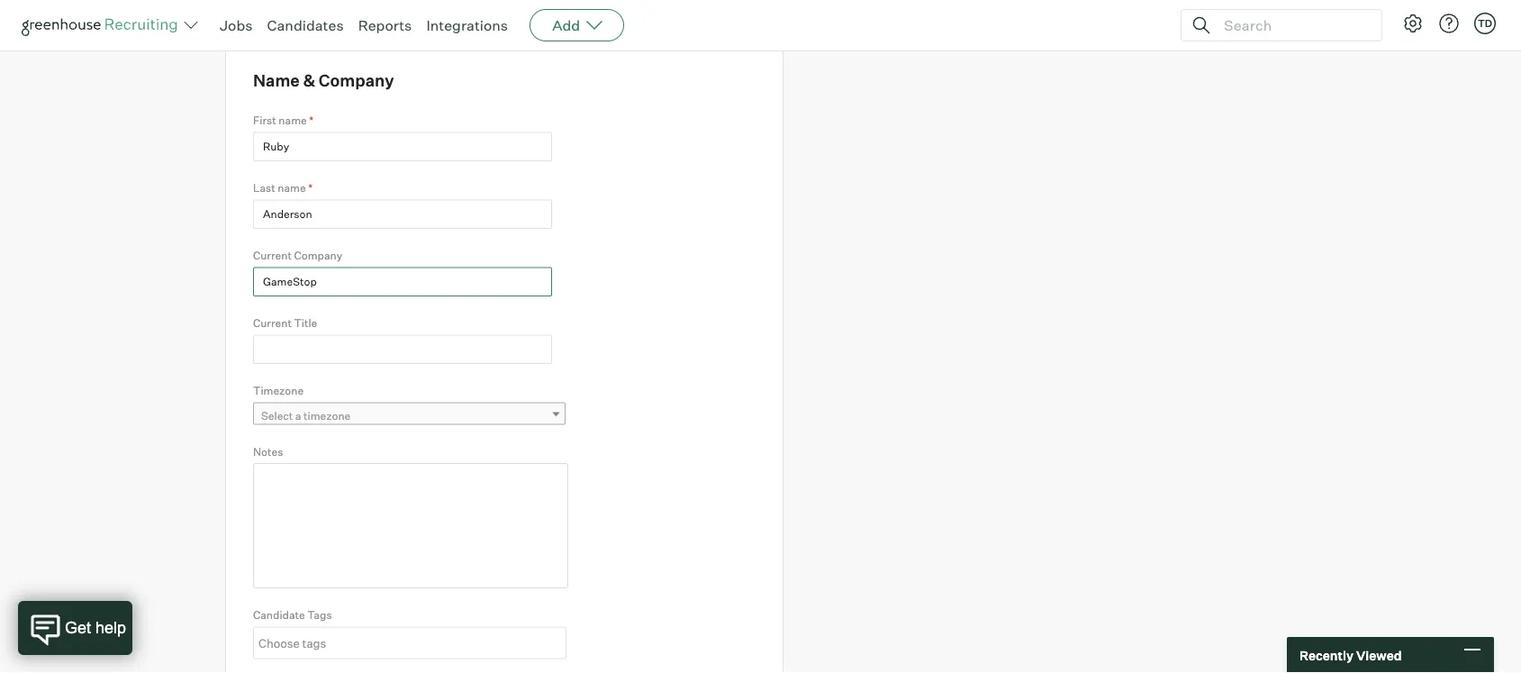 Task type: vqa. For each thing, say whether or not it's contained in the screenshot.
Active
no



Task type: locate. For each thing, give the bounding box(es) containing it.
last
[[253, 181, 275, 195]]

* right last
[[308, 181, 313, 195]]

1 vertical spatial company
[[294, 249, 343, 262]]

0 vertical spatial *
[[309, 114, 314, 127]]

first
[[253, 114, 276, 127]]

name
[[279, 114, 307, 127], [278, 181, 306, 195]]

notes
[[253, 444, 283, 458]]

None text field
[[253, 132, 552, 161]]

reports
[[358, 16, 412, 34]]

company
[[319, 70, 394, 91], [294, 249, 343, 262]]

company up title
[[294, 249, 343, 262]]

None text field
[[253, 200, 552, 229], [253, 267, 552, 296], [253, 335, 552, 364], [254, 628, 561, 657], [253, 200, 552, 229], [253, 267, 552, 296], [253, 335, 552, 364], [254, 628, 561, 657]]

jobs link
[[220, 16, 253, 34]]

current left title
[[253, 316, 292, 330]]

name right first
[[279, 114, 307, 127]]

* for first name *
[[309, 114, 314, 127]]

1 current from the top
[[253, 249, 292, 262]]

timezone
[[253, 384, 304, 397]]

candidate tags
[[253, 608, 332, 621]]

0 vertical spatial name
[[279, 114, 307, 127]]

candidate
[[253, 608, 305, 621]]

reports link
[[358, 16, 412, 34]]

name & company
[[253, 70, 394, 91]]

current for current company
[[253, 249, 292, 262]]

current down last
[[253, 249, 292, 262]]

td button
[[1471, 9, 1500, 38]]

greenhouse recruiting image
[[22, 14, 184, 36]]

2 current from the top
[[253, 316, 292, 330]]

tags
[[307, 608, 332, 621]]

candidates
[[267, 16, 344, 34]]

1 vertical spatial name
[[278, 181, 306, 195]]

name for first
[[279, 114, 307, 127]]

company right &
[[319, 70, 394, 91]]

* down &
[[309, 114, 314, 127]]

0 vertical spatial current
[[253, 249, 292, 262]]

name right last
[[278, 181, 306, 195]]

current for current title
[[253, 316, 292, 330]]

1 vertical spatial *
[[308, 181, 313, 195]]

name for last
[[278, 181, 306, 195]]

viewed
[[1357, 647, 1402, 663]]

1 vertical spatial current
[[253, 316, 292, 330]]

integrations
[[426, 16, 508, 34]]

a
[[295, 409, 301, 422]]

current
[[253, 249, 292, 262], [253, 316, 292, 330]]

*
[[309, 114, 314, 127], [308, 181, 313, 195]]



Task type: describe. For each thing, give the bounding box(es) containing it.
select
[[261, 409, 293, 422]]

td
[[1478, 17, 1493, 29]]

add
[[552, 16, 580, 34]]

candidates link
[[267, 16, 344, 34]]

name
[[253, 70, 300, 91]]

0 vertical spatial company
[[319, 70, 394, 91]]

recently viewed
[[1300, 647, 1402, 663]]

last name *
[[253, 181, 313, 195]]

select a timezone link
[[253, 402, 566, 428]]

&
[[303, 70, 315, 91]]

title
[[294, 316, 317, 330]]

first name *
[[253, 114, 314, 127]]

Notes text field
[[253, 463, 569, 588]]

* for last name *
[[308, 181, 313, 195]]

current company
[[253, 249, 343, 262]]

Search text field
[[1220, 12, 1366, 38]]

timezone
[[304, 409, 351, 422]]

select a timezone
[[261, 409, 351, 422]]

current title
[[253, 316, 317, 330]]

integrations link
[[426, 16, 508, 34]]

configure image
[[1403, 13, 1424, 34]]

td button
[[1475, 13, 1497, 34]]

jobs
[[220, 16, 253, 34]]

add button
[[530, 9, 625, 41]]

recently
[[1300, 647, 1354, 663]]



